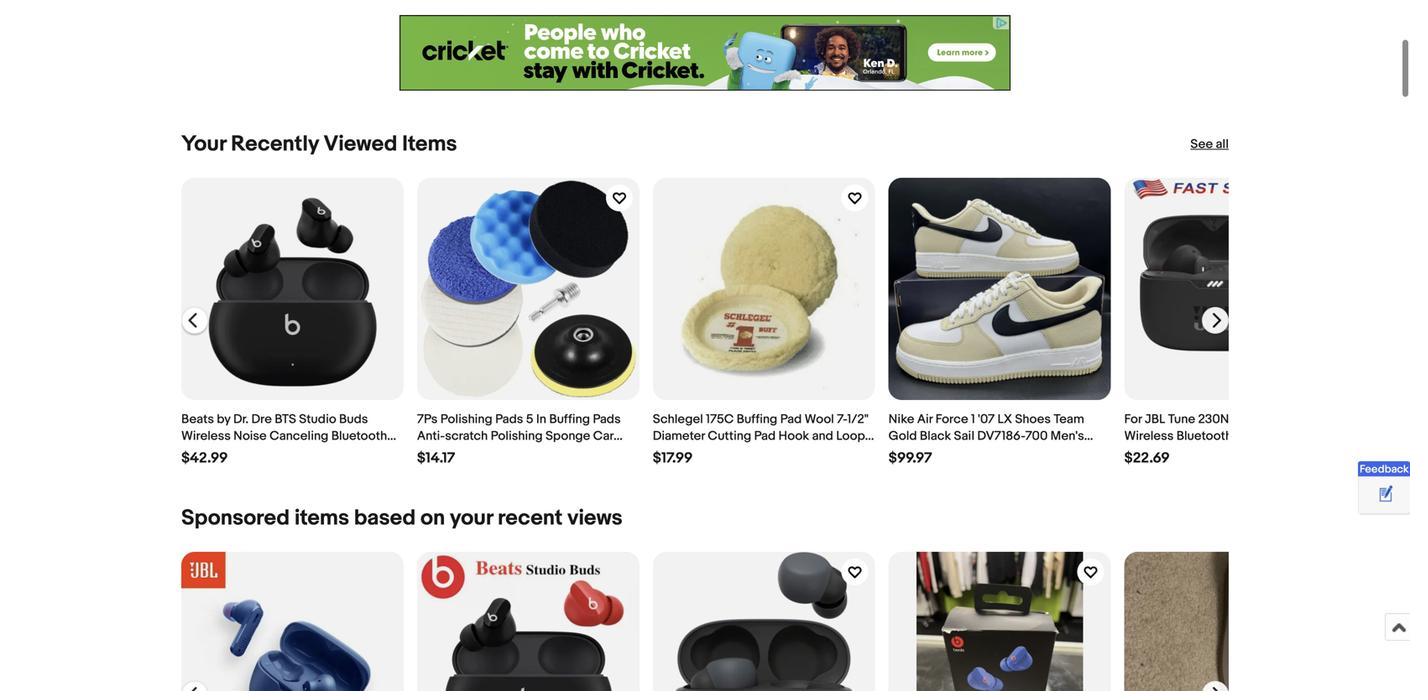 Task type: vqa. For each thing, say whether or not it's contained in the screenshot.
right "or"
no



Task type: locate. For each thing, give the bounding box(es) containing it.
pad left 'hook'
[[754, 429, 776, 444]]

bluetooth inside beats by dr. dre bts studio buds wireless noise canceling bluetooth earphones
[[331, 429, 387, 444]]

items
[[402, 131, 457, 157]]

$14.17
[[417, 450, 455, 468]]

buffing up sponge
[[549, 412, 590, 427]]

$22.69
[[1125, 450, 1170, 468]]

see all link
[[1191, 136, 1229, 153]]

1 horizontal spatial bluetooth
[[1177, 429, 1233, 444]]

polishing
[[441, 412, 493, 427], [491, 429, 543, 444]]

bluetooth
[[331, 429, 387, 444], [1177, 429, 1233, 444]]

pads
[[495, 412, 523, 427], [593, 412, 621, 427]]

0 horizontal spatial bluetooth
[[331, 429, 387, 444]]

bluetooth up color
[[1177, 429, 1233, 444]]

0 vertical spatial pad
[[780, 412, 802, 427]]

7ps polishing pads 5 in buffing pads anti-scratch polishing sponge car polisher✍
[[417, 412, 621, 461]]

1 bluetooth from the left
[[331, 429, 387, 444]]

pad up 'hook'
[[780, 412, 802, 427]]

views
[[568, 506, 623, 532]]

feedback
[[1360, 463, 1409, 476]]

2 buffing from the left
[[737, 412, 778, 427]]

for
[[1125, 412, 1142, 427]]

2 wireless from the left
[[1125, 429, 1174, 444]]

1 horizontal spatial pads
[[593, 412, 621, 427]]

wireless down jbl
[[1125, 429, 1174, 444]]

$42.99
[[181, 450, 228, 468]]

dr.
[[233, 412, 249, 427]]

your
[[181, 131, 226, 157]]

1 horizontal spatial wireless
[[1125, 429, 1174, 444]]

sponsored items based on your recent views
[[181, 506, 623, 532]]

buffing
[[549, 412, 590, 427], [737, 412, 778, 427]]

1 vertical spatial polishing
[[491, 429, 543, 444]]

men's
[[1051, 429, 1084, 444]]

schlegel
[[653, 412, 703, 427]]

sail
[[954, 429, 975, 444]]

diameter
[[653, 429, 705, 444]]

1
[[971, 412, 975, 427]]

shoes
[[1015, 412, 1051, 427]]

$14.17 text field
[[417, 450, 455, 468]]

wireless up earphones
[[181, 429, 231, 444]]

0 horizontal spatial wireless
[[181, 429, 231, 444]]

recently
[[231, 131, 319, 157]]

black
[[920, 429, 951, 444]]

tune
[[1168, 412, 1196, 427]]

nike air force 1 '07 lx shoes team gold black sail dv7186-700 men's multi sizes
[[889, 412, 1085, 461]]

earphones
[[181, 446, 242, 461]]

polishing down 5
[[491, 429, 543, 444]]

schlegel 175c buffing pad wool 7-1/2" diameter cutting pad hook and loop each
[[653, 412, 869, 461]]

0 horizontal spatial noise
[[234, 429, 267, 444]]

buffing up cutting
[[737, 412, 778, 427]]

wireless
[[181, 429, 231, 444], [1125, 429, 1174, 444]]

1 horizontal spatial buffing
[[737, 412, 778, 427]]

0 horizontal spatial pad
[[754, 429, 776, 444]]

pad
[[780, 412, 802, 427], [754, 429, 776, 444]]

1 wireless from the left
[[181, 429, 231, 444]]

noise inside the for jbl tune 230nc tws true wireless bluetooth noise cancelling headphones color
[[1236, 429, 1269, 444]]

scratch
[[445, 429, 488, 444]]

7-
[[837, 412, 848, 427]]

175c
[[706, 412, 734, 427]]

bluetooth down buds
[[331, 429, 387, 444]]

car
[[593, 429, 614, 444]]

polishing up scratch
[[441, 412, 493, 427]]

beats
[[181, 412, 214, 427]]

lx
[[998, 412, 1013, 427]]

1 buffing from the left
[[549, 412, 590, 427]]

2 bluetooth from the left
[[1177, 429, 1233, 444]]

2 noise from the left
[[1236, 429, 1269, 444]]

230nc
[[1198, 412, 1239, 427]]

1 horizontal spatial noise
[[1236, 429, 1269, 444]]

noise down dr.
[[234, 429, 267, 444]]

$99.97 text field
[[889, 450, 932, 468]]

your recently viewed items link
[[181, 131, 457, 157]]

pads up car
[[593, 412, 621, 427]]

5
[[526, 412, 534, 427]]

recent
[[498, 506, 563, 532]]

1 noise from the left
[[234, 429, 267, 444]]

on
[[421, 506, 445, 532]]

noise inside beats by dr. dre bts studio buds wireless noise canceling bluetooth earphones
[[234, 429, 267, 444]]

tws
[[1242, 412, 1268, 427]]

each
[[653, 446, 681, 461]]

noise down the tws at the bottom of page
[[1236, 429, 1269, 444]]

0 horizontal spatial buffing
[[549, 412, 590, 427]]

by
[[217, 412, 231, 427]]

advertisement region
[[400, 15, 1011, 91]]

noise
[[234, 429, 267, 444], [1236, 429, 1269, 444]]

jbl
[[1145, 412, 1166, 427]]

cutting
[[708, 429, 752, 444]]

0 horizontal spatial pads
[[495, 412, 523, 427]]

your
[[450, 506, 493, 532]]

$42.99 text field
[[181, 450, 228, 468]]

$17.99 text field
[[653, 450, 693, 468]]

buffing inside '7ps polishing pads 5 in buffing pads anti-scratch polishing sponge car polisher✍'
[[549, 412, 590, 427]]

canceling
[[270, 429, 329, 444]]

pads left 5
[[495, 412, 523, 427]]



Task type: describe. For each thing, give the bounding box(es) containing it.
1/2"
[[848, 412, 869, 427]]

1 vertical spatial pad
[[754, 429, 776, 444]]

bts
[[275, 412, 296, 427]]

beats by dr. dre bts studio buds wireless noise canceling bluetooth earphones
[[181, 412, 387, 461]]

'07
[[978, 412, 995, 427]]

and
[[812, 429, 834, 444]]

studio
[[299, 412, 336, 427]]

dre
[[251, 412, 272, 427]]

$99.97
[[889, 450, 932, 468]]

7ps
[[417, 412, 438, 427]]

sponsored
[[181, 506, 290, 532]]

all
[[1216, 137, 1229, 152]]

dv7186-
[[978, 429, 1026, 444]]

noise for $22.69
[[1236, 429, 1269, 444]]

0 vertical spatial polishing
[[441, 412, 493, 427]]

wireless inside beats by dr. dre bts studio buds wireless noise canceling bluetooth earphones
[[181, 429, 231, 444]]

noise for $42.99
[[234, 429, 267, 444]]

color
[[1201, 446, 1233, 461]]

1 pads from the left
[[495, 412, 523, 427]]

viewed
[[324, 131, 397, 157]]

1 horizontal spatial pad
[[780, 412, 802, 427]]

see all
[[1191, 137, 1229, 152]]

see
[[1191, 137, 1213, 152]]

buffing inside schlegel 175c buffing pad wool 7-1/2" diameter cutting pad hook and loop each
[[737, 412, 778, 427]]

in
[[536, 412, 547, 427]]

sponge
[[546, 429, 590, 444]]

cancelling
[[1272, 429, 1334, 444]]

anti-
[[417, 429, 445, 444]]

based
[[354, 506, 416, 532]]

air
[[917, 412, 933, 427]]

hook
[[779, 429, 809, 444]]

sizes
[[920, 446, 950, 461]]

2 pads from the left
[[593, 412, 621, 427]]

$22.69 text field
[[1125, 450, 1170, 468]]

nike
[[889, 412, 915, 427]]

team
[[1054, 412, 1085, 427]]

bluetooth inside the for jbl tune 230nc tws true wireless bluetooth noise cancelling headphones color
[[1177, 429, 1233, 444]]

true
[[1271, 412, 1296, 427]]

force
[[936, 412, 969, 427]]

polisher✍
[[417, 446, 475, 461]]

items
[[295, 506, 349, 532]]

for jbl tune 230nc tws true wireless bluetooth noise cancelling headphones color
[[1125, 412, 1334, 461]]

$17.99
[[653, 450, 693, 468]]

wireless inside the for jbl tune 230nc tws true wireless bluetooth noise cancelling headphones color
[[1125, 429, 1174, 444]]

multi
[[889, 446, 917, 461]]

your recently viewed items
[[181, 131, 457, 157]]

buds
[[339, 412, 368, 427]]

gold
[[889, 429, 917, 444]]

headphones
[[1125, 446, 1198, 461]]

loop
[[836, 429, 865, 444]]

wool
[[805, 412, 834, 427]]

700
[[1026, 429, 1048, 444]]



